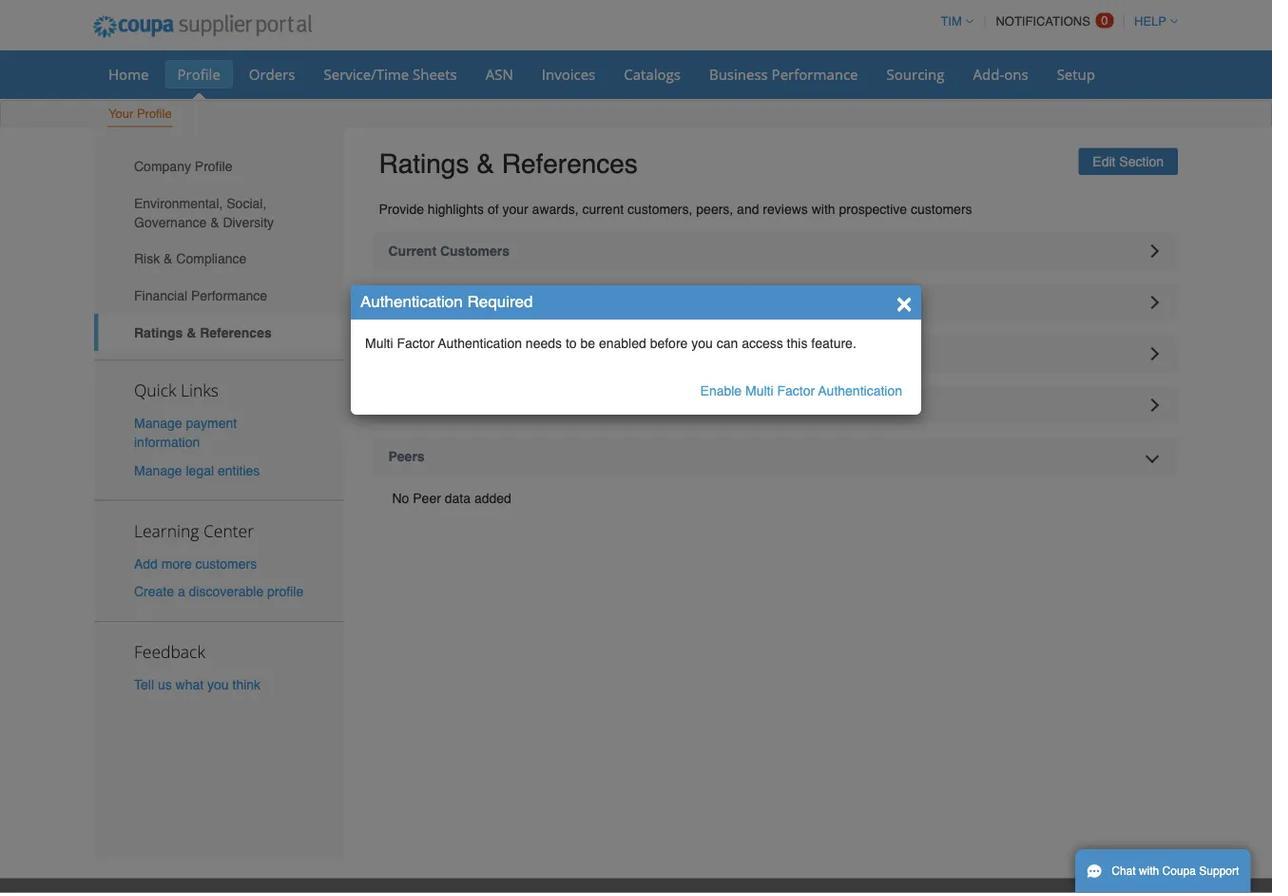 Task type: vqa. For each thing, say whether or not it's contained in the screenshot.
Diversity
yes



Task type: locate. For each thing, give the bounding box(es) containing it.
&
[[477, 148, 495, 179], [210, 215, 219, 230], [164, 251, 173, 267], [187, 325, 196, 340]]

invoices link
[[530, 60, 608, 88]]

enabled
[[599, 336, 647, 351]]

you inside button
[[207, 677, 229, 692]]

heading down reviews
[[372, 232, 1179, 270]]

be
[[581, 336, 596, 351]]

multi right enable
[[746, 383, 774, 399]]

profile up environmental, social, governance & diversity link
[[195, 159, 233, 174]]

0 horizontal spatial with
[[812, 202, 836, 217]]

provide highlights of your awards, current customers, peers, and reviews with prospective customers
[[379, 202, 973, 217]]

data
[[445, 491, 471, 506]]

customers
[[911, 202, 973, 217], [196, 556, 257, 571]]

peer
[[413, 491, 441, 506]]

ratings down financial
[[134, 325, 183, 340]]

manage payment information link
[[134, 416, 237, 450]]

heading up access
[[372, 284, 1179, 322]]

manage up information
[[134, 416, 182, 431]]

risk & compliance
[[134, 251, 247, 267]]

service/time sheets link
[[312, 60, 470, 88]]

1 vertical spatial ratings & references
[[134, 325, 272, 340]]

references
[[502, 148, 638, 179], [200, 325, 272, 340]]

1 horizontal spatial ratings & references
[[379, 148, 638, 179]]

service/time sheets
[[324, 64, 457, 84]]

references up awards,
[[502, 148, 638, 179]]

ratings & references link
[[94, 314, 344, 351]]

profile right your on the left
[[137, 107, 172, 121]]

support
[[1200, 865, 1240, 878]]

1 horizontal spatial performance
[[772, 64, 859, 84]]

with right chat
[[1140, 865, 1160, 878]]

with inside button
[[1140, 865, 1160, 878]]

1 vertical spatial manage
[[134, 463, 182, 478]]

0 horizontal spatial ratings
[[134, 325, 183, 340]]

setup
[[1058, 64, 1096, 84]]

asn
[[486, 64, 513, 84]]

your profile
[[108, 107, 172, 121]]

multi down authentication required
[[365, 336, 393, 351]]

a
[[178, 584, 185, 599]]

center
[[204, 519, 254, 542]]

factor
[[397, 336, 435, 351], [778, 383, 815, 399]]

governance
[[134, 215, 207, 230]]

enable multi factor authentication link
[[701, 383, 903, 399]]

0 horizontal spatial ratings & references
[[134, 325, 272, 340]]

1 manage from the top
[[134, 416, 182, 431]]

authentication down "feature."
[[819, 383, 903, 399]]

factor down 'this'
[[778, 383, 815, 399]]

learning
[[134, 519, 199, 542]]

performance
[[772, 64, 859, 84], [191, 288, 267, 303]]

1 vertical spatial references
[[200, 325, 272, 340]]

environmental, social, governance & diversity link
[[94, 185, 344, 241]]

entities
[[218, 463, 260, 478]]

your
[[108, 107, 133, 121]]

manage for manage payment information
[[134, 416, 182, 431]]

1 vertical spatial ratings
[[134, 325, 183, 340]]

manage for manage legal entities
[[134, 463, 182, 478]]

customers up 'discoverable'
[[196, 556, 257, 571]]

& left diversity
[[210, 215, 219, 230]]

section
[[1120, 154, 1164, 169]]

legal
[[186, 463, 214, 478]]

manage legal entities link
[[134, 463, 260, 478]]

1 vertical spatial factor
[[778, 383, 815, 399]]

home
[[108, 64, 149, 84]]

heading
[[372, 232, 1179, 270], [372, 284, 1179, 322], [372, 335, 1179, 373], [372, 386, 1179, 424]]

edit section
[[1093, 154, 1164, 169]]

1 vertical spatial performance
[[191, 288, 267, 303]]

0 vertical spatial you
[[692, 336, 713, 351]]

1 vertical spatial profile
[[137, 107, 172, 121]]

feedback
[[134, 640, 205, 663]]

1 horizontal spatial references
[[502, 148, 638, 179]]

prospective
[[840, 202, 908, 217]]

4 heading from the top
[[372, 386, 1179, 424]]

references down financial performance link at left top
[[200, 325, 272, 340]]

profile down coupa supplier portal image
[[177, 64, 221, 84]]

2 vertical spatial profile
[[195, 159, 233, 174]]

& right risk
[[164, 251, 173, 267]]

sourcing
[[887, 64, 945, 84]]

profile for your profile
[[137, 107, 172, 121]]

you right what
[[207, 677, 229, 692]]

performance right the business
[[772, 64, 859, 84]]

0 horizontal spatial multi
[[365, 336, 393, 351]]

×
[[897, 286, 912, 317]]

1 vertical spatial customers
[[196, 556, 257, 571]]

0 horizontal spatial you
[[207, 677, 229, 692]]

multi
[[365, 336, 393, 351], [746, 383, 774, 399]]

heading up enable multi factor authentication
[[372, 335, 1179, 373]]

manage legal entities
[[134, 463, 260, 478]]

orders link
[[237, 60, 308, 88]]

0 vertical spatial manage
[[134, 416, 182, 431]]

factor down authentication required
[[397, 336, 435, 351]]

1 horizontal spatial factor
[[778, 383, 815, 399]]

1 vertical spatial multi
[[746, 383, 774, 399]]

coupa supplier portal image
[[80, 3, 325, 50]]

profile
[[267, 584, 304, 599]]

feature.
[[812, 336, 857, 351]]

ratings & references up 'your'
[[379, 148, 638, 179]]

heading up peers dropdown button
[[372, 386, 1179, 424]]

no peer data added
[[392, 491, 512, 506]]

business performance
[[710, 64, 859, 84]]

with right reviews
[[812, 202, 836, 217]]

3 heading from the top
[[372, 335, 1179, 373]]

manage inside manage payment information
[[134, 416, 182, 431]]

1 vertical spatial you
[[207, 677, 229, 692]]

2 manage from the top
[[134, 463, 182, 478]]

0 vertical spatial ratings & references
[[379, 148, 638, 179]]

add
[[134, 556, 158, 571]]

ratings & references down financial performance
[[134, 325, 272, 340]]

0 vertical spatial with
[[812, 202, 836, 217]]

0 vertical spatial performance
[[772, 64, 859, 84]]

authentication down required
[[438, 336, 522, 351]]

you left can
[[692, 336, 713, 351]]

performance inside 'link'
[[772, 64, 859, 84]]

invoices
[[542, 64, 596, 84]]

authentication
[[361, 292, 463, 311], [438, 336, 522, 351], [819, 383, 903, 399]]

your profile link
[[107, 102, 173, 127]]

0 horizontal spatial performance
[[191, 288, 267, 303]]

manage down information
[[134, 463, 182, 478]]

1 vertical spatial with
[[1140, 865, 1160, 878]]

ratings up provide
[[379, 148, 469, 179]]

needs
[[526, 336, 562, 351]]

performance for financial performance
[[191, 288, 267, 303]]

peers button
[[372, 438, 1179, 476]]

authentication left required
[[361, 292, 463, 311]]

1 horizontal spatial ratings
[[379, 148, 469, 179]]

1 horizontal spatial with
[[1140, 865, 1160, 878]]

0 vertical spatial multi
[[365, 336, 393, 351]]

0 horizontal spatial factor
[[397, 336, 435, 351]]

0 vertical spatial customers
[[911, 202, 973, 217]]

sourcing link
[[875, 60, 957, 88]]

links
[[181, 379, 219, 402]]

customers right prospective
[[911, 202, 973, 217]]

ratings
[[379, 148, 469, 179], [134, 325, 183, 340]]

add-ons
[[974, 64, 1029, 84]]

you
[[692, 336, 713, 351], [207, 677, 229, 692]]

performance up ratings & references link
[[191, 288, 267, 303]]

quick
[[134, 379, 176, 402]]

ratings & references
[[379, 148, 638, 179], [134, 325, 272, 340]]

highlights
[[428, 202, 484, 217]]

discoverable
[[189, 584, 264, 599]]

tell
[[134, 677, 154, 692]]

company profile
[[134, 159, 233, 174]]

0 vertical spatial ratings
[[379, 148, 469, 179]]

tell us what you think
[[134, 677, 261, 692]]

this
[[787, 336, 808, 351]]



Task type: describe. For each thing, give the bounding box(es) containing it.
environmental, social, governance & diversity
[[134, 195, 274, 230]]

tell us what you think button
[[134, 675, 261, 694]]

1 horizontal spatial multi
[[746, 383, 774, 399]]

access
[[742, 336, 784, 351]]

sheets
[[413, 64, 457, 84]]

payment
[[186, 416, 237, 431]]

and
[[737, 202, 760, 217]]

reviews
[[763, 202, 808, 217]]

customers,
[[628, 202, 693, 217]]

0 vertical spatial factor
[[397, 336, 435, 351]]

1 horizontal spatial you
[[692, 336, 713, 351]]

required
[[468, 292, 533, 311]]

multi factor authentication needs to be enabled before you can access this feature.
[[365, 336, 857, 351]]

0 vertical spatial references
[[502, 148, 638, 179]]

& up of
[[477, 148, 495, 179]]

0 vertical spatial profile
[[177, 64, 221, 84]]

financial performance
[[134, 288, 267, 303]]

1 vertical spatial authentication
[[438, 336, 522, 351]]

financial performance link
[[94, 277, 344, 314]]

orders
[[249, 64, 295, 84]]

financial
[[134, 288, 187, 303]]

quick links
[[134, 379, 219, 402]]

create a discoverable profile link
[[134, 584, 304, 599]]

profile for company profile
[[195, 159, 233, 174]]

provide
[[379, 202, 424, 217]]

your
[[503, 202, 529, 217]]

× button
[[897, 286, 912, 317]]

0 vertical spatial authentication
[[361, 292, 463, 311]]

risk
[[134, 251, 160, 267]]

edit section link
[[1079, 148, 1179, 175]]

add-
[[974, 64, 1005, 84]]

peers
[[389, 449, 425, 464]]

no
[[392, 491, 409, 506]]

company profile link
[[94, 148, 344, 185]]

learning center
[[134, 519, 254, 542]]

2 heading from the top
[[372, 284, 1179, 322]]

manage payment information
[[134, 416, 237, 450]]

create a discoverable profile
[[134, 584, 304, 599]]

peers,
[[697, 202, 734, 217]]

awards,
[[532, 202, 579, 217]]

company
[[134, 159, 191, 174]]

authentication required
[[361, 292, 533, 311]]

ons
[[1005, 64, 1029, 84]]

asn link
[[473, 60, 526, 88]]

diversity
[[223, 215, 274, 230]]

risk & compliance link
[[94, 241, 344, 277]]

catalogs link
[[612, 60, 693, 88]]

home link
[[96, 60, 161, 88]]

what
[[176, 677, 204, 692]]

1 heading from the top
[[372, 232, 1179, 270]]

business
[[710, 64, 768, 84]]

business performance link
[[697, 60, 871, 88]]

to
[[566, 336, 577, 351]]

information
[[134, 435, 200, 450]]

social,
[[227, 195, 267, 211]]

environmental,
[[134, 195, 223, 211]]

1 horizontal spatial customers
[[911, 202, 973, 217]]

peers heading
[[372, 438, 1179, 476]]

think
[[233, 677, 261, 692]]

coupa
[[1163, 865, 1197, 878]]

0 horizontal spatial references
[[200, 325, 272, 340]]

enable
[[701, 383, 742, 399]]

0 horizontal spatial customers
[[196, 556, 257, 571]]

us
[[158, 677, 172, 692]]

chat
[[1112, 865, 1136, 878]]

more
[[162, 556, 192, 571]]

enable multi factor authentication
[[701, 383, 903, 399]]

setup link
[[1045, 60, 1108, 88]]

of
[[488, 202, 499, 217]]

& down financial performance
[[187, 325, 196, 340]]

service/time
[[324, 64, 409, 84]]

chat with coupa support
[[1112, 865, 1240, 878]]

profile link
[[165, 60, 233, 88]]

2 vertical spatial authentication
[[819, 383, 903, 399]]

add-ons link
[[961, 60, 1041, 88]]

edit
[[1093, 154, 1116, 169]]

performance for business performance
[[772, 64, 859, 84]]

add more customers link
[[134, 556, 257, 571]]

& inside environmental, social, governance & diversity
[[210, 215, 219, 230]]

added
[[475, 491, 512, 506]]

add more customers
[[134, 556, 257, 571]]

can
[[717, 336, 738, 351]]



